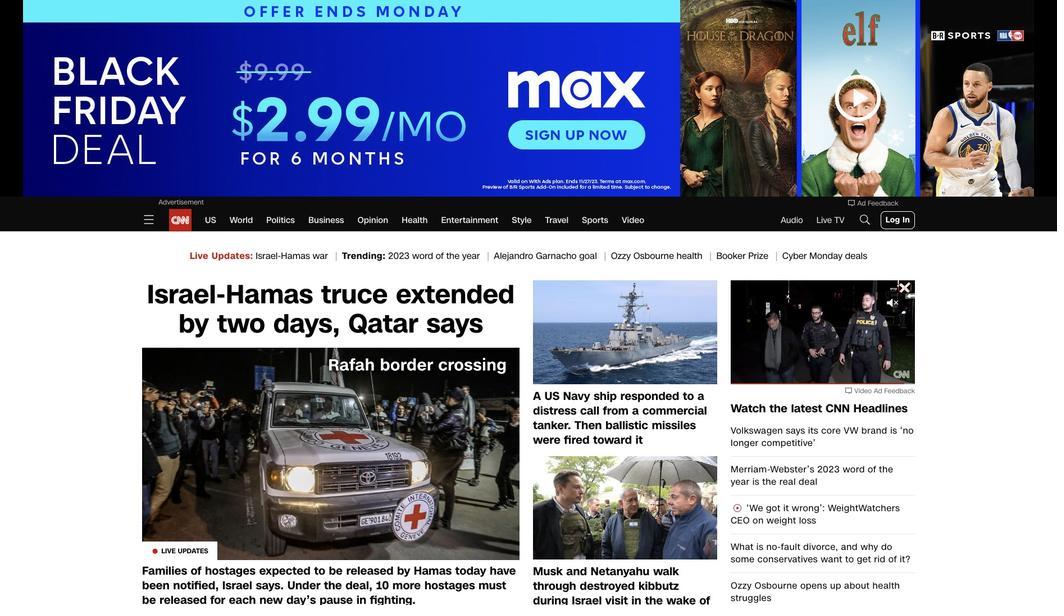 Task type: describe. For each thing, give the bounding box(es) containing it.
video for video
[[622, 215, 644, 226]]

search icon image
[[858, 213, 872, 226]]

0 vertical spatial hamas
[[281, 249, 310, 262]]

monday
[[810, 249, 843, 262]]

families of hostages expected to be released by hamas today have been notified, israel says. under the deal, 10 more hostages must be released for each new day's pause in fighting. link
[[142, 563, 520, 605]]

ozzy osbourne health
[[611, 249, 703, 262]]

1 horizontal spatial hostages
[[425, 578, 475, 593]]

weight
[[767, 514, 796, 527]]

for
[[210, 592, 225, 605]]

the u.s. navy guided-missile destroyer uss mason pulls alongside a fleet replenishment oiler in the atlantic ocean, july 17, 2021. image
[[533, 280, 717, 384]]

must
[[479, 578, 506, 593]]

captions unavailable image
[[845, 369, 856, 381]]

visit
[[606, 593, 628, 605]]

competitive'
[[762, 436, 816, 449]]

through
[[533, 578, 576, 594]]

pause image
[[814, 322, 832, 340]]

log in
[[886, 215, 910, 225]]

1 horizontal spatial be
[[329, 563, 343, 579]]

navy
[[563, 388, 590, 404]]

ozzy osbourne opens up about health struggles link
[[731, 579, 915, 604]]

trending 2023 word of the year
[[342, 249, 480, 262]]

0 vertical spatial health
[[677, 249, 703, 262]]

business link
[[308, 209, 344, 231]]

live for live tv
[[817, 215, 832, 226]]

live for live updates israel-hamas war
[[190, 249, 209, 262]]

during
[[533, 593, 568, 605]]

progress bar slider
[[731, 383, 915, 384]]

'we
[[747, 501, 763, 514]]

more
[[393, 578, 421, 593]]

by inside families of hostages expected to be released by hamas today have been notified, israel says. under the deal, 10 more hostages must be released for each new day's pause in fighting.
[[397, 563, 410, 579]]

tanker.
[[533, 417, 571, 433]]

the left latest
[[770, 400, 788, 416]]

musk
[[533, 563, 563, 579]]

year inside the merriam-webster's 2023 word of the year is the real deal
[[731, 475, 750, 488]]

netanyahu
[[591, 563, 650, 579]]

by inside israel-hamas truce extended by two days, qatar says
[[179, 306, 209, 342]]

the inside musk and netanyahu walk through destroyed kibbutz during israel visit in the wake
[[645, 593, 663, 605]]

1 horizontal spatial israel-
[[256, 249, 281, 262]]

israel inside families of hostages expected to be released by hamas today have been notified, israel says. under the deal, 10 more hostages must be released for each new day's pause in fighting.
[[222, 578, 252, 593]]

it inside the "'we got it wrong': weightwatchers ceo on weight loss"
[[784, 501, 789, 514]]

walk
[[653, 563, 679, 579]]

of inside what is no-fault divorce, and why do some conservatives want to get rid of it?
[[889, 553, 897, 565]]

1 horizontal spatial ad
[[874, 386, 882, 395]]

rid
[[874, 553, 886, 565]]

core
[[821, 424, 841, 437]]

the down brand
[[879, 463, 893, 476]]

us link
[[205, 209, 216, 231]]

open menu icon image
[[142, 213, 156, 226]]

'we got it wrong': weightwatchers ceo on weight loss link
[[731, 501, 915, 527]]

garnacho
[[536, 249, 577, 262]]

health
[[402, 215, 428, 226]]

live tv
[[817, 215, 845, 226]]

live tv link
[[817, 215, 845, 226]]

on
[[753, 514, 764, 527]]

ozzy osbourne health link
[[611, 249, 716, 262]]

live updates link
[[142, 348, 520, 563]]

style link
[[512, 209, 532, 231]]

opinion
[[358, 215, 388, 226]]

israel inside musk and netanyahu walk through destroyed kibbutz during israel visit in the wake
[[572, 593, 602, 605]]

0 horizontal spatial a
[[632, 403, 639, 418]]

about
[[844, 579, 870, 592]]

says inside israel-hamas truce extended by two days, qatar says
[[426, 306, 483, 342]]

merriam-webster's 2023 word of the year is the real deal link
[[731, 463, 915, 488]]

deals
[[845, 249, 867, 262]]

watch
[[731, 400, 766, 416]]

0 horizontal spatial ad
[[858, 199, 866, 208]]

deal,
[[346, 578, 372, 593]]

opinion link
[[358, 209, 388, 231]]

divorce,
[[804, 540, 838, 553]]

deal
[[799, 475, 818, 488]]

truce
[[321, 277, 388, 313]]

0 vertical spatial 2023
[[388, 249, 410, 262]]

israel-hamas truce extended by two days, qatar says
[[147, 277, 515, 342]]

want
[[821, 553, 843, 565]]

0 vertical spatial feedback
[[868, 199, 899, 208]]

health inside ozzy osbourne opens up about health struggles
[[873, 579, 900, 592]]

it inside a us navy ship responded to a distress call from a commercial tanker. then ballistic missiles were fired toward it
[[636, 432, 643, 447]]

says.
[[256, 578, 284, 593]]

today
[[455, 563, 486, 579]]

1 horizontal spatial released
[[346, 563, 394, 579]]

musk and netanyahu walk through destroyed kibbutz during israel visit in the wake link
[[533, 563, 717, 605]]

updates for live updates israel-hamas war
[[212, 249, 250, 262]]

unmute image
[[740, 369, 752, 381]]

families of hostages expected to be released by hamas today have been notified, israel says. under the deal, 10 more hostages must be released for each new day's pause in fighting.
[[142, 563, 516, 605]]

a us navy ship responded to a distress call from a commercial tanker. then ballistic missiles were fired toward it
[[533, 388, 707, 447]]

sports
[[582, 215, 608, 226]]

sports link
[[582, 209, 608, 231]]

destroyed
[[580, 578, 635, 594]]

up
[[830, 579, 842, 592]]

politics link
[[266, 209, 295, 231]]

new
[[259, 592, 283, 605]]

osbourne for opens
[[755, 579, 798, 592]]

is inside the merriam-webster's 2023 word of the year is the real deal
[[753, 475, 760, 488]]

and inside musk and netanyahu walk through destroyed kibbutz during israel visit in the wake
[[566, 563, 587, 579]]

loss
[[799, 514, 817, 527]]

ozzy osbourne opens up about health struggles
[[731, 579, 900, 604]]

brand
[[862, 424, 888, 437]]

travel
[[545, 215, 569, 226]]

merriam-
[[731, 463, 770, 476]]

days,
[[273, 306, 340, 342]]

says inside 'volkswagen says its core vw brand is 'no longer competitive''
[[786, 424, 805, 437]]

audio link
[[781, 215, 803, 226]]

responded
[[620, 388, 679, 404]]

toward
[[593, 432, 632, 447]]

forward 10 seconds image
[[850, 324, 863, 338]]

politics
[[266, 215, 295, 226]]

ozzy for ozzy osbourne health
[[611, 249, 631, 262]]

backward 10 seconds image
[[783, 324, 796, 338]]

alejandro garnacho goal
[[494, 249, 597, 262]]

its
[[808, 424, 819, 437]]

log in link
[[881, 211, 915, 229]]

weightwatchers
[[828, 501, 900, 514]]



Task type: vqa. For each thing, say whether or not it's contained in the screenshot.
home
no



Task type: locate. For each thing, give the bounding box(es) containing it.
0 horizontal spatial by
[[179, 306, 209, 342]]

0 horizontal spatial live
[[161, 547, 176, 556]]

0 horizontal spatial be
[[142, 592, 156, 605]]

get
[[857, 553, 871, 565]]

what is no-fault divorce, and why do some conservatives want to get rid of it? link
[[731, 540, 915, 565]]

to up missiles
[[683, 388, 694, 404]]

word down vw
[[843, 463, 865, 476]]

ad up search icon
[[858, 199, 866, 208]]

of inside families of hostages expected to be released by hamas today have been notified, israel says. under the deal, 10 more hostages must be released for each new day's pause in fighting.
[[191, 563, 201, 579]]

1 vertical spatial ozzy
[[731, 579, 752, 592]]

sig video image
[[731, 503, 744, 514]]

distress
[[533, 403, 577, 418]]

in inside musk and netanyahu walk through destroyed kibbutz during israel visit in the wake
[[632, 593, 641, 605]]

in left the 10
[[357, 592, 366, 605]]

1 vertical spatial released
[[160, 592, 207, 605]]

in
[[357, 592, 366, 605], [632, 593, 641, 605]]

ad feedback
[[858, 199, 899, 208]]

1 vertical spatial it
[[784, 501, 789, 514]]

audio
[[781, 215, 803, 226]]

0 horizontal spatial released
[[160, 592, 207, 605]]

1 vertical spatial video
[[854, 386, 872, 395]]

1 horizontal spatial it
[[784, 501, 789, 514]]

style
[[512, 215, 532, 226]]

0 vertical spatial live
[[817, 215, 832, 226]]

0 horizontal spatial it
[[636, 432, 643, 447]]

2 vertical spatial is
[[757, 540, 764, 553]]

2023 down volkswagen says its core vw brand is 'no longer competitive' link
[[817, 463, 840, 476]]

1 vertical spatial 2023
[[817, 463, 840, 476]]

israel-hamas truce extended by two days, qatar says link
[[142, 277, 520, 342]]

2023 right trending
[[388, 249, 410, 262]]

in inside families of hostages expected to be released by hamas today have been notified, israel says. under the deal, 10 more hostages must be released for each new day's pause in fighting.
[[357, 592, 366, 605]]

hostages left must
[[425, 578, 475, 593]]

0 horizontal spatial and
[[566, 563, 587, 579]]

1 vertical spatial health
[[873, 579, 900, 592]]

ozzy right goal
[[611, 249, 631, 262]]

then
[[575, 417, 602, 433]]

fighting.
[[370, 592, 416, 605]]

cyber monday deals
[[782, 249, 867, 262]]

tv
[[834, 215, 845, 226]]

israel- inside israel-hamas truce extended by two days, qatar says
[[147, 277, 226, 313]]

health link
[[402, 209, 428, 231]]

got
[[766, 501, 781, 514]]

a left watch
[[698, 388, 704, 404]]

0 horizontal spatial 2023
[[388, 249, 410, 262]]

1 horizontal spatial health
[[873, 579, 900, 592]]

be left deal,
[[329, 563, 343, 579]]

to up pause
[[314, 563, 325, 579]]

word down health
[[412, 249, 433, 262]]

the up the extended
[[446, 249, 460, 262]]

1 horizontal spatial in
[[632, 593, 641, 605]]

world link
[[230, 209, 253, 231]]

it?
[[900, 553, 911, 565]]

struggles
[[731, 591, 772, 604]]

hamas inside israel-hamas truce extended by two days, qatar says
[[226, 277, 313, 313]]

conservatives
[[758, 553, 818, 565]]

ship
[[594, 388, 617, 404]]

us left world link
[[205, 215, 216, 226]]

to inside what is no-fault divorce, and why do some conservatives want to get rid of it?
[[845, 553, 854, 565]]

released up fighting.
[[346, 563, 394, 579]]

1 horizontal spatial video
[[854, 386, 872, 395]]

1 vertical spatial osbourne
[[755, 579, 798, 592]]

expected
[[259, 563, 311, 579]]

updates down world
[[212, 249, 250, 262]]

vw
[[844, 424, 859, 437]]

0 horizontal spatial ozzy
[[611, 249, 631, 262]]

1 horizontal spatial word
[[843, 463, 865, 476]]

is
[[890, 424, 897, 437], [753, 475, 760, 488], [757, 540, 764, 553]]

1 vertical spatial is
[[753, 475, 760, 488]]

0 vertical spatial us
[[205, 215, 216, 226]]

world
[[230, 215, 253, 226]]

the
[[446, 249, 460, 262], [770, 400, 788, 416], [879, 463, 893, 476], [762, 475, 777, 488], [324, 578, 342, 593], [645, 593, 663, 605]]

travel link
[[545, 209, 569, 231]]

and right musk
[[566, 563, 587, 579]]

1 horizontal spatial ozzy
[[731, 579, 752, 592]]

business
[[308, 215, 344, 226]]

ozzy down some
[[731, 579, 752, 592]]

war
[[313, 249, 328, 262]]

video down options image at bottom right
[[854, 386, 872, 395]]

the left wake
[[645, 593, 663, 605]]

1 vertical spatial feedback
[[884, 386, 915, 395]]

of inside the merriam-webster's 2023 word of the year is the real deal
[[868, 463, 876, 476]]

no-
[[767, 540, 781, 553]]

0 vertical spatial ozzy
[[611, 249, 631, 262]]

it
[[636, 432, 643, 447], [784, 501, 789, 514]]

1 horizontal spatial osbourne
[[755, 579, 798, 592]]

is inside what is no-fault divorce, and why do some conservatives want to get rid of it?
[[757, 540, 764, 553]]

hamas
[[281, 249, 310, 262], [226, 277, 313, 313], [414, 563, 452, 579]]

2023
[[388, 249, 410, 262], [817, 463, 840, 476]]

1 vertical spatial be
[[142, 592, 156, 605]]

0 horizontal spatial to
[[314, 563, 325, 579]]

health down rid
[[873, 579, 900, 592]]

0 vertical spatial osbourne
[[634, 249, 674, 262]]

0 vertical spatial by
[[179, 306, 209, 342]]

1 horizontal spatial by
[[397, 563, 410, 579]]

longer
[[731, 436, 759, 449]]

ad down options image at bottom right
[[874, 386, 882, 395]]

0 vertical spatial released
[[346, 563, 394, 579]]

0 horizontal spatial year
[[462, 249, 480, 262]]

fired
[[564, 432, 590, 447]]

the left real
[[762, 475, 777, 488]]

osbourne for health
[[634, 249, 674, 262]]

fault
[[781, 540, 801, 553]]

to inside families of hostages expected to be released by hamas today have been notified, israel says. under the deal, 10 more hostages must be released for each new day's pause in fighting.
[[314, 563, 325, 579]]

1 horizontal spatial to
[[683, 388, 694, 404]]

ozzy inside ozzy osbourne opens up about health struggles
[[731, 579, 752, 592]]

1 vertical spatial says
[[786, 424, 805, 437]]

1 vertical spatial israel-
[[147, 277, 226, 313]]

a
[[533, 388, 541, 404]]

0 vertical spatial and
[[841, 540, 858, 553]]

0 horizontal spatial in
[[357, 592, 366, 605]]

of up the extended
[[436, 249, 444, 262]]

word
[[412, 249, 433, 262], [843, 463, 865, 476]]

feedback up the log
[[868, 199, 899, 208]]

2 vertical spatial live
[[161, 547, 176, 556]]

live updates israel-hamas war
[[190, 249, 328, 262]]

0 horizontal spatial updates
[[178, 547, 208, 556]]

ozzy
[[611, 249, 631, 262], [731, 579, 752, 592]]

is up 'we on the right of page
[[753, 475, 760, 488]]

is inside 'volkswagen says its core vw brand is 'no longer competitive''
[[890, 424, 897, 437]]

1 horizontal spatial year
[[731, 475, 750, 488]]

live for live updates
[[161, 547, 176, 556]]

1 horizontal spatial 2023
[[817, 463, 840, 476]]

merriam-webster's 2023 word of the year is the real deal
[[731, 463, 893, 488]]

0 horizontal spatial osbourne
[[634, 249, 674, 262]]

0 vertical spatial video
[[622, 215, 644, 226]]

health left booker prize
[[677, 249, 703, 262]]

hamas left the today
[[414, 563, 452, 579]]

0 vertical spatial israel-
[[256, 249, 281, 262]]

word inside the merriam-webster's 2023 word of the year is the real deal
[[843, 463, 865, 476]]

volkswagen
[[731, 424, 783, 437]]

commercial
[[643, 403, 707, 418]]

live up families
[[161, 547, 176, 556]]

day's
[[286, 592, 316, 605]]

0 vertical spatial updates
[[212, 249, 250, 262]]

alejandro garnacho goal link
[[494, 249, 611, 262]]

families
[[142, 563, 187, 579]]

0 horizontal spatial word
[[412, 249, 433, 262]]

pause
[[320, 592, 353, 605]]

says
[[426, 306, 483, 342], [786, 424, 805, 437]]

to inside a us navy ship responded to a distress call from a commercial tanker. then ballistic missiles were fired toward it
[[683, 388, 694, 404]]

entertainment link
[[441, 209, 498, 231]]

have
[[490, 563, 516, 579]]

0 vertical spatial be
[[329, 563, 343, 579]]

updates for live updates
[[178, 547, 208, 556]]

call
[[580, 403, 600, 418]]

some
[[731, 553, 755, 565]]

volkswagen says its core vw brand is 'no longer competitive' link
[[731, 424, 915, 449]]

of left 'it?'
[[889, 553, 897, 565]]

health
[[677, 249, 703, 262], [873, 579, 900, 592]]

watch the latest cnn headlines
[[731, 400, 908, 416]]

hostages
[[205, 563, 256, 579], [425, 578, 475, 593]]

0 horizontal spatial hostages
[[205, 563, 256, 579]]

video for video ad feedback
[[854, 386, 872, 395]]

1 vertical spatial hamas
[[226, 277, 313, 313]]

is left the 'no on the right
[[890, 424, 897, 437]]

year down the entertainment
[[462, 249, 480, 262]]

1 vertical spatial ad
[[874, 386, 882, 395]]

the left deal,
[[324, 578, 342, 593]]

be down families
[[142, 592, 156, 605]]

the inside families of hostages expected to be released by hamas today have been notified, israel says. under the deal, 10 more hostages must be released for each new day's pause in fighting.
[[324, 578, 342, 593]]

1 horizontal spatial says
[[786, 424, 805, 437]]

by right the 10
[[397, 563, 410, 579]]

2 horizontal spatial to
[[845, 553, 854, 565]]

kibbutz
[[639, 578, 679, 594]]

1 horizontal spatial updates
[[212, 249, 250, 262]]

latest
[[791, 400, 822, 416]]

israel left says.
[[222, 578, 252, 593]]

1 vertical spatial year
[[731, 475, 750, 488]]

real
[[780, 475, 796, 488]]

1 vertical spatial by
[[397, 563, 410, 579]]

feedback down fullscreen icon
[[884, 386, 915, 395]]

1 horizontal spatial israel
[[572, 593, 602, 605]]

cnn
[[826, 400, 850, 416]]

options image
[[870, 369, 881, 381]]

us
[[205, 215, 216, 226], [545, 388, 560, 404]]

0 horizontal spatial israel
[[222, 578, 252, 593]]

hostages up each
[[205, 563, 256, 579]]

feedback
[[868, 199, 899, 208], [884, 386, 915, 395]]

0 vertical spatial word
[[412, 249, 433, 262]]

under
[[287, 578, 320, 593]]

1 vertical spatial word
[[843, 463, 865, 476]]

us right a
[[545, 388, 560, 404]]

a right from
[[632, 403, 639, 418]]

hamas inside families of hostages expected to be released by hamas today have been notified, israel says. under the deal, 10 more hostages must be released for each new day's pause in fighting.
[[414, 563, 452, 579]]

headlines
[[854, 400, 908, 416]]

1 horizontal spatial and
[[841, 540, 858, 553]]

2 vertical spatial hamas
[[414, 563, 452, 579]]

in right visit
[[632, 593, 641, 605]]

live
[[817, 215, 832, 226], [190, 249, 209, 262], [161, 547, 176, 556]]

in this handout image provided by the gpo, israel's prime minister benjamin netanyahu (c) takes elon musk (l) on a tour of kibbutz kfar aza after the october 7th massacre took place there, on november 27, 2023 in kfar aza, israel. billionaire and boss of the social network x, elon musk, travelled to israel during the truce between israel and hamas. musk is due to speak with israeli president isaac herzog about the online fight against antisemitism. image
[[533, 456, 717, 560]]

booker prize link
[[716, 249, 782, 262]]

1 vertical spatial and
[[566, 563, 587, 579]]

of down live updates
[[191, 563, 201, 579]]

hamas left the war
[[281, 249, 310, 262]]

two
[[217, 306, 265, 342]]

and left the why in the bottom of the page
[[841, 540, 858, 553]]

0 vertical spatial year
[[462, 249, 480, 262]]

hamas down live updates israel-hamas war
[[226, 277, 313, 313]]

a us navy ship responded to a distress call from a commercial tanker. then ballistic missiles were fired toward it link
[[533, 388, 717, 447]]

1 vertical spatial updates
[[178, 547, 208, 556]]

0 horizontal spatial us
[[205, 215, 216, 226]]

israel left visit
[[572, 593, 602, 605]]

1 vertical spatial us
[[545, 388, 560, 404]]

0 vertical spatial is
[[890, 424, 897, 437]]

updates
[[212, 249, 250, 262], [178, 547, 208, 556]]

updates up notified,
[[178, 547, 208, 556]]

1 horizontal spatial us
[[545, 388, 560, 404]]

0 vertical spatial ad
[[858, 199, 866, 208]]

0 horizontal spatial health
[[677, 249, 703, 262]]

released down families
[[160, 592, 207, 605]]

year
[[462, 249, 480, 262], [731, 475, 750, 488]]

0 horizontal spatial says
[[426, 306, 483, 342]]

booker prize
[[716, 249, 769, 262]]

2 horizontal spatial live
[[817, 215, 832, 226]]

live left tv
[[817, 215, 832, 226]]

be
[[329, 563, 343, 579], [142, 592, 156, 605]]

been
[[142, 578, 170, 593]]

ceo
[[731, 514, 750, 527]]

to left get on the right
[[845, 553, 854, 565]]

osbourne down conservatives
[[755, 579, 798, 592]]

0 horizontal spatial video
[[622, 215, 644, 226]]

osbourne down video link
[[634, 249, 674, 262]]

video player region
[[731, 280, 915, 384]]

live down us link
[[190, 249, 209, 262]]

0 vertical spatial says
[[426, 306, 483, 342]]

1 horizontal spatial live
[[190, 249, 209, 262]]

osbourne inside ozzy osbourne opens up about health struggles
[[755, 579, 798, 592]]

of down brand
[[868, 463, 876, 476]]

us inside a us navy ship responded to a distress call from a commercial tanker. then ballistic missiles were fired toward it
[[545, 388, 560, 404]]

why
[[861, 540, 879, 553]]

fullscreen image
[[894, 369, 906, 381]]

trending
[[342, 249, 383, 262]]

2023 inside the merriam-webster's 2023 word of the year is the real deal
[[817, 463, 840, 476]]

ozzy for ozzy osbourne opens up about health struggles
[[731, 579, 752, 592]]

missiles
[[652, 417, 696, 433]]

video right sports
[[622, 215, 644, 226]]

opens
[[800, 579, 827, 592]]

0 horizontal spatial israel-
[[147, 277, 226, 313]]

0 vertical spatial it
[[636, 432, 643, 447]]

it right toward
[[636, 432, 643, 447]]

by left two on the bottom left of the page
[[179, 306, 209, 342]]

1 horizontal spatial a
[[698, 388, 704, 404]]

is left no-
[[757, 540, 764, 553]]

1 vertical spatial live
[[190, 249, 209, 262]]

and inside what is no-fault divorce, and why do some conservatives want to get rid of it?
[[841, 540, 858, 553]]

it right got
[[784, 501, 789, 514]]

year up sig video icon in the bottom right of the page
[[731, 475, 750, 488]]



